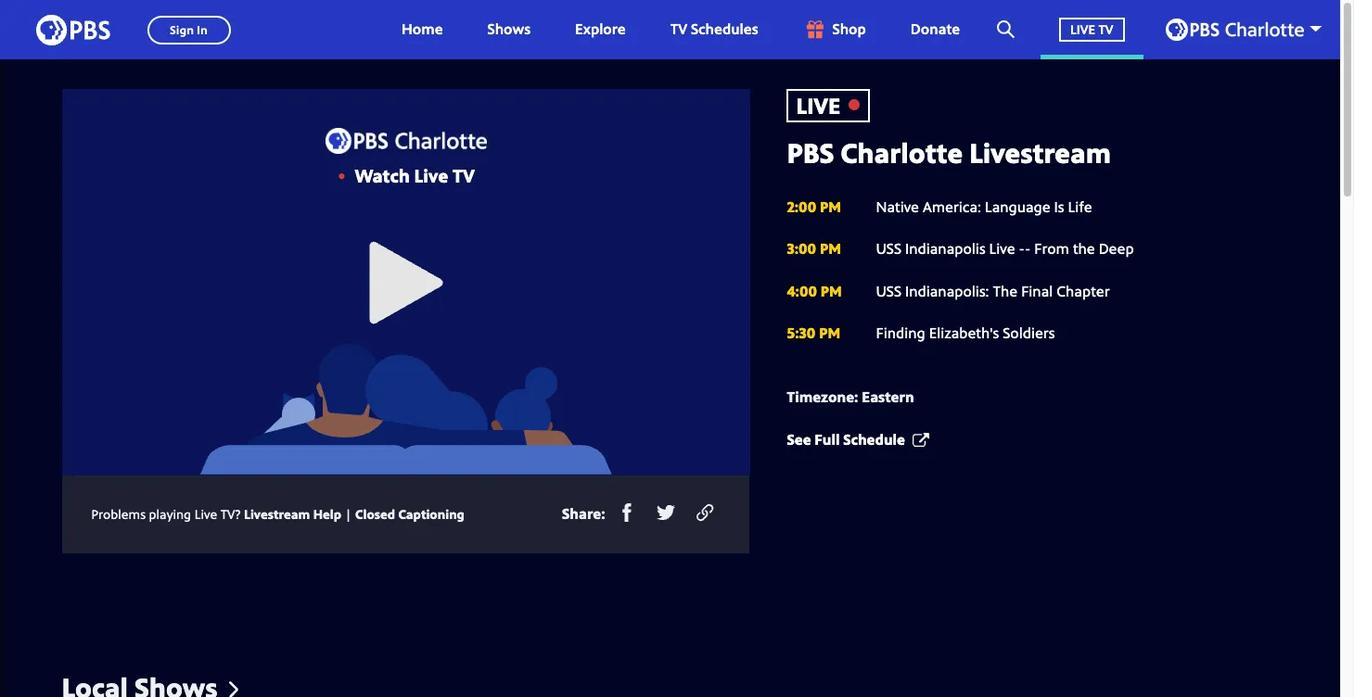 Task type: locate. For each thing, give the bounding box(es) containing it.
deep
[[1099, 239, 1134, 259]]

timezone: eastern
[[787, 387, 914, 408]]

live right search icon
[[1071, 20, 1096, 38]]

livestream
[[970, 134, 1111, 172], [244, 506, 310, 524]]

livestream right the 'tv?'
[[244, 506, 310, 524]]

uss up finding
[[876, 281, 902, 301]]

pm for 4:00 pm
[[821, 281, 842, 301]]

1 - from the left
[[1019, 239, 1025, 259]]

livestream up the is
[[970, 134, 1111, 172]]

the
[[993, 281, 1018, 301]]

2:00
[[787, 197, 817, 217]]

shows
[[488, 19, 531, 39]]

closed
[[355, 506, 395, 524]]

final
[[1022, 281, 1053, 301]]

pm right 2:00
[[820, 197, 841, 217]]

facebook image
[[618, 504, 637, 523]]

pm for 2:00 pm
[[820, 197, 841, 217]]

uss
[[876, 239, 902, 259], [876, 281, 902, 301]]

2:00 pm
[[787, 197, 841, 217]]

0 vertical spatial uss
[[876, 239, 902, 259]]

uss down native
[[876, 239, 902, 259]]

2 - from the left
[[1025, 239, 1031, 259]]

tv
[[670, 19, 687, 39], [1099, 20, 1114, 38]]

home link
[[383, 0, 462, 59]]

4:00 pm
[[787, 281, 842, 301]]

charlotte
[[841, 134, 963, 172]]

shop
[[833, 19, 866, 39]]

donate
[[911, 19, 960, 39]]

0 vertical spatial livestream
[[970, 134, 1111, 172]]

live tv
[[1071, 20, 1114, 38]]

indianapolis
[[905, 239, 986, 259]]

pm right 3:00
[[820, 239, 841, 259]]

2 uss from the top
[[876, 281, 902, 301]]

native
[[876, 197, 919, 217]]

see full schedule
[[787, 429, 905, 450]]

pm right 5:30
[[819, 323, 841, 343]]

live
[[1071, 20, 1096, 38], [796, 90, 841, 121], [989, 239, 1015, 259], [194, 506, 217, 524]]

-
[[1019, 239, 1025, 259], [1025, 239, 1031, 259]]

full
[[815, 429, 840, 450]]

1 vertical spatial uss
[[876, 281, 902, 301]]

5:30
[[787, 323, 816, 343]]

pm
[[820, 197, 841, 217], [820, 239, 841, 259], [821, 281, 842, 301], [819, 323, 841, 343]]

search image
[[997, 20, 1015, 38]]

pbs charlotte image
[[1166, 19, 1304, 41]]

uss for uss indianapolis live -- from the deep
[[876, 239, 902, 259]]

0 horizontal spatial tv
[[670, 19, 687, 39]]

1 horizontal spatial tv
[[1099, 20, 1114, 38]]

life
[[1068, 197, 1092, 217]]

1 uss from the top
[[876, 239, 902, 259]]

pm for 3:00 pm
[[820, 239, 841, 259]]

captioning
[[398, 506, 465, 524]]

pbs
[[787, 134, 834, 172]]

eastern
[[862, 387, 914, 408]]

language
[[985, 197, 1051, 217]]

uss indianapolis live -- from the deep
[[876, 239, 1134, 259]]

tv inside live tv link
[[1099, 20, 1114, 38]]

livestream help link
[[244, 506, 341, 524]]

live up pbs
[[796, 90, 841, 121]]

tv schedules
[[670, 19, 758, 39]]

pm right 4:00
[[821, 281, 842, 301]]

0 horizontal spatial livestream
[[244, 506, 310, 524]]

live tv link
[[1041, 0, 1143, 59]]

problems
[[91, 506, 146, 524]]



Task type: vqa. For each thing, say whether or not it's contained in the screenshot.


Task type: describe. For each thing, give the bounding box(es) containing it.
home
[[402, 19, 443, 39]]

5:30 pm
[[787, 323, 841, 343]]

finding
[[876, 323, 926, 343]]

america:
[[923, 197, 982, 217]]

soldiers
[[1003, 323, 1055, 343]]

indianapolis:
[[905, 281, 989, 301]]

problems playing live tv? livestream help | closed captioning
[[91, 506, 465, 524]]

3:00
[[787, 239, 817, 259]]

finding elizabeth's soldiers
[[876, 323, 1055, 343]]

explore
[[575, 19, 626, 39]]

explore link
[[557, 0, 644, 59]]

tv inside "tv schedules" link
[[670, 19, 687, 39]]

timezone:
[[787, 387, 859, 408]]

live left the 'tv?'
[[194, 506, 217, 524]]

shop link
[[784, 0, 885, 59]]

closed captioning link
[[355, 506, 465, 524]]

native america: language is life
[[876, 197, 1092, 217]]

tv?
[[220, 506, 241, 524]]

the
[[1073, 239, 1095, 259]]

chapter
[[1057, 281, 1110, 301]]

pbs image
[[36, 9, 110, 51]]

donate link
[[892, 0, 979, 59]]

|
[[345, 506, 352, 524]]

playing
[[149, 506, 191, 524]]

schedules
[[691, 19, 758, 39]]

help
[[313, 506, 341, 524]]

4:00
[[787, 281, 817, 301]]

3:00 pm
[[787, 239, 841, 259]]

uss for uss indianapolis: the final chapter
[[876, 281, 902, 301]]

see full schedule link
[[787, 429, 1279, 450]]

share:
[[562, 504, 605, 524]]

twitter image
[[657, 504, 676, 523]]

elizabeth's
[[929, 323, 999, 343]]

is
[[1054, 197, 1065, 217]]

shows link
[[469, 0, 549, 59]]

1 horizontal spatial livestream
[[970, 134, 1111, 172]]

tv schedules link
[[652, 0, 777, 59]]

1 vertical spatial livestream
[[244, 506, 310, 524]]

pm for 5:30 pm
[[819, 323, 841, 343]]

uss indianapolis: the final chapter
[[876, 281, 1110, 301]]

pbs charlotte livestream
[[787, 134, 1111, 172]]

see
[[787, 429, 811, 450]]

live up the
[[989, 239, 1015, 259]]

from
[[1035, 239, 1070, 259]]

schedule
[[844, 429, 905, 450]]



